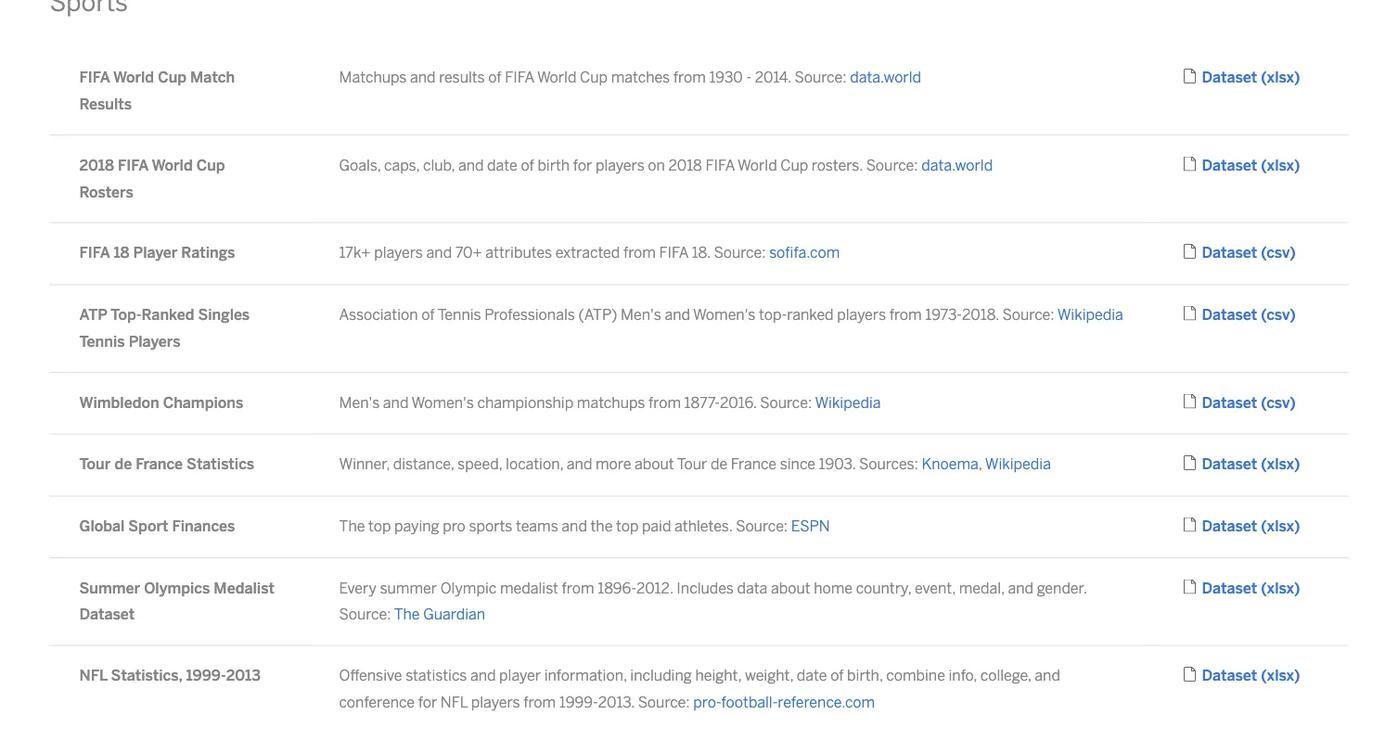 Task type: vqa. For each thing, say whether or not it's contained in the screenshot.
'Summer Olympics Medalist Dataset'
yes



Task type: describe. For each thing, give the bounding box(es) containing it.
includes
[[677, 580, 734, 597]]

1 vertical spatial wikipedia
[[815, 394, 881, 412]]

sports
[[469, 518, 513, 535]]

on
[[648, 157, 665, 174]]

source: right 18.
[[714, 244, 766, 262]]

( for goals, caps, club, and date of birth for players on 2018 fifa world cup rosters. source: data.world
[[1262, 157, 1268, 174]]

espn
[[792, 518, 830, 535]]

and left 70+ at the left
[[427, 244, 452, 262]]

source: inside every summer olympic medalist from 1896-2012. includes data about home country, event, medal, and gender. source:
[[339, 606, 391, 624]]

cup left rosters.
[[781, 157, 809, 174]]

players right 17k+
[[374, 244, 423, 262]]

from right extracted
[[624, 244, 656, 262]]

dataset for matchups and results of fifa world cup matches from 1930 - 2014. source: data.world
[[1202, 69, 1258, 86]]

players left on on the top left of page
[[596, 157, 645, 174]]

atp top-ranked singles tennis players
[[79, 306, 250, 351]]

wikipedia link for association of tennis professionals (atp) men's and women's top-ranked players from 1973-2018. source:
[[1058, 306, 1124, 324]]

2 france from the left
[[731, 456, 777, 473]]

every
[[339, 580, 377, 597]]

dataset ( csv ) for sofifa.com
[[1202, 244, 1296, 262]]

5 xlsx from the top
[[1268, 580, 1295, 597]]

17k+ players and 70+ attributes extracted from fifa 18. source: sofifa.com
[[339, 244, 840, 262]]

dataset for men's and women's championship matchups from 1877-2016. source: wikipedia
[[1202, 394, 1258, 412]]

paying
[[395, 518, 440, 535]]

data.world link for matchups and results of fifa world cup matches from 1930 - 2014. source:
[[850, 69, 922, 86]]

statistics,
[[111, 667, 182, 685]]

( for the top paying pro sports teams and the top paid athletes. source: espn
[[1262, 518, 1268, 535]]

source: right 2018.
[[1003, 306, 1055, 324]]

winner, distance, speed, location, and more about tour de france since 1903. sources: knoema , wikipedia
[[339, 456, 1052, 473]]

the guardian link
[[394, 606, 485, 624]]

every summer olympic medalist from 1896-2012. includes data about home country, event, medal, and gender. source:
[[339, 580, 1087, 624]]

cup inside 'fifa world cup match results'
[[158, 69, 187, 86]]

pro
[[443, 518, 466, 535]]

matchups
[[339, 69, 407, 86]]

info,
[[949, 667, 978, 685]]

17k+
[[339, 244, 371, 262]]

( for association of tennis professionals (atp) men's and women's top-ranked players from 1973-2018. source: wikipedia
[[1262, 306, 1267, 324]]

gender.
[[1037, 580, 1087, 597]]

0 horizontal spatial nfl
[[79, 667, 107, 685]]

tour de france statistics
[[79, 456, 254, 473]]

1 vertical spatial data.world
[[922, 157, 993, 174]]

championship
[[477, 394, 574, 412]]

association
[[339, 306, 418, 324]]

dataset ( xlsx ) for the top paying pro sports teams and the top paid athletes. source: espn
[[1202, 518, 1301, 535]]

matchups
[[577, 394, 645, 412]]

0 vertical spatial women's
[[693, 306, 756, 324]]

country,
[[856, 580, 912, 597]]

atp
[[79, 306, 108, 324]]

) for association of tennis professionals (atp) men's and women's top-ranked players from 1973-2018. source: wikipedia
[[1290, 306, 1296, 324]]

and left player
[[471, 667, 496, 685]]

birth,
[[848, 667, 883, 685]]

xlsx for matchups and results of fifa world cup matches from 1930 - 2014. source: data.world
[[1268, 69, 1295, 86]]

teams
[[516, 518, 558, 535]]

summer
[[79, 580, 140, 597]]

and left 'more'
[[567, 456, 593, 473]]

ranked
[[787, 306, 834, 324]]

of inside offensive statistics and player information, including height, weight, date of birth, combine info, college, and conference for nfl players from 1999-2013. source:
[[831, 667, 844, 685]]

extracted
[[556, 244, 620, 262]]

champions
[[163, 394, 243, 412]]

the for the guardian
[[394, 606, 420, 624]]

singles
[[198, 306, 250, 324]]

summer olympics medalist dataset
[[79, 580, 275, 624]]

reference.com
[[778, 694, 875, 712]]

and right the (atp)
[[665, 306, 691, 324]]

birth
[[538, 157, 570, 174]]

more
[[596, 456, 632, 473]]

guardian
[[423, 606, 485, 624]]

) for ,
[[1295, 456, 1301, 473]]

distance,
[[393, 456, 454, 473]]

winner,
[[339, 456, 390, 473]]

player
[[499, 667, 541, 685]]

1 france from the left
[[136, 456, 183, 473]]

world left rosters.
[[738, 157, 777, 174]]

( for 17k+ players and 70+ attributes extracted from fifa 18. source: sofifa.com
[[1262, 244, 1267, 262]]

2018 inside "2018 fifa world cup rosters"
[[79, 157, 114, 174]]

players right ranked
[[837, 306, 886, 324]]

rosters.
[[812, 157, 863, 174]]

player
[[133, 244, 178, 262]]

statistics
[[406, 667, 467, 685]]

fifa inside 'fifa world cup match results'
[[79, 69, 110, 86]]

location,
[[506, 456, 564, 473]]

2018 fifa world cup rosters
[[79, 157, 225, 201]]

) for men's and women's championship matchups from 1877-2016. source: wikipedia
[[1290, 394, 1296, 412]]

results
[[79, 95, 132, 113]]

finances
[[172, 518, 235, 535]]

dataset ( xlsx ) for matchups and results of fifa world cup matches from 1930 - 2014. source: data.world
[[1202, 69, 1301, 86]]

the for the top paying pro sports teams and the top paid athletes. source: espn
[[339, 518, 365, 535]]

and left results
[[410, 69, 436, 86]]

espn link
[[792, 518, 830, 535]]

2 tour from the left
[[677, 456, 708, 473]]

1973-
[[926, 306, 963, 324]]

and up distance,
[[383, 394, 409, 412]]

dataset for the top paying pro sports teams and the top paid athletes. source: espn
[[1202, 518, 1258, 535]]

sport
[[128, 518, 168, 535]]

fifa left 18
[[79, 244, 110, 262]]

dataset for ,
[[1202, 456, 1258, 473]]

including
[[631, 667, 692, 685]]

cup left matches
[[580, 69, 608, 86]]

2016.
[[720, 394, 757, 412]]

1 de from the left
[[115, 456, 132, 473]]

6 xlsx from the top
[[1268, 667, 1295, 685]]

attributes
[[486, 244, 552, 262]]

) for goals, caps, club, and date of birth for players on 2018 fifa world cup rosters. source: data.world
[[1295, 157, 1301, 174]]

fifa 18 player ratings
[[79, 244, 235, 262]]

speed,
[[458, 456, 503, 473]]

( for matchups and results of fifa world cup matches from 1930 - 2014. source: data.world
[[1262, 69, 1268, 86]]

1896-
[[598, 580, 637, 597]]

8 ( from the top
[[1262, 580, 1268, 597]]

date inside offensive statistics and player information, including height, weight, date of birth, combine info, college, and conference for nfl players from 1999-2013. source:
[[797, 667, 827, 685]]

1 vertical spatial women's
[[412, 394, 474, 412]]

wikipedia for 2018.
[[1058, 306, 1124, 324]]

paid
[[642, 518, 671, 535]]

information,
[[545, 667, 627, 685]]

,
[[979, 456, 983, 473]]

world inside "2018 fifa world cup rosters"
[[152, 157, 193, 174]]

from inside every summer olympic medalist from 1896-2012. includes data about home country, event, medal, and gender. source:
[[562, 580, 595, 597]]

0 vertical spatial data.world
[[850, 69, 922, 86]]

dataset ( csv ) for players
[[1202, 306, 1296, 324]]

the guardian
[[394, 606, 485, 624]]

knoema
[[922, 456, 979, 473]]

olympic
[[441, 580, 497, 597]]

18
[[114, 244, 130, 262]]

csv for players
[[1267, 306, 1290, 324]]

2013
[[226, 667, 261, 685]]

cup inside "2018 fifa world cup rosters"
[[196, 157, 225, 174]]

source: right 2016.
[[760, 394, 812, 412]]

) for 17k+ players and 70+ attributes extracted from fifa 18. source: sofifa.com
[[1290, 244, 1296, 262]]

goals, caps, club, and date of birth for players on 2018 fifa world cup rosters. source: data.world
[[339, 157, 993, 174]]

70+
[[455, 244, 482, 262]]

2 de from the left
[[711, 456, 728, 473]]

statistics
[[187, 456, 254, 473]]

0 vertical spatial date
[[487, 157, 518, 174]]

top-
[[759, 306, 787, 324]]

and right club,
[[458, 157, 484, 174]]

sofifa.com link
[[770, 244, 840, 262]]

pro-football-reference.com link
[[694, 694, 875, 712]]

fifa right results
[[505, 69, 534, 86]]

0 vertical spatial men's
[[621, 306, 662, 324]]

the
[[591, 518, 613, 535]]

dataset ( xlsx ) for goals, caps, club, and date of birth for players on 2018 fifa world cup rosters. source: data.world
[[1202, 157, 1301, 174]]

2 2018 from the left
[[669, 157, 702, 174]]



Task type: locate. For each thing, give the bounding box(es) containing it.
players down player
[[471, 694, 520, 712]]

the up every
[[339, 518, 365, 535]]

men's right the (atp)
[[621, 306, 662, 324]]

about inside every summer olympic medalist from 1896-2012. includes data about home country, event, medal, and gender. source:
[[771, 580, 811, 597]]

1 vertical spatial nfl
[[441, 694, 468, 712]]

tennis down 70+ at the left
[[438, 306, 481, 324]]

offensive statistics and player information, including height, weight, date of birth, combine info, college, and conference for nfl players from 1999-2013. source:
[[339, 667, 1061, 712]]

men's
[[621, 306, 662, 324], [339, 394, 380, 412]]

2018 up rosters
[[79, 157, 114, 174]]

results
[[439, 69, 485, 86]]

club,
[[423, 157, 455, 174]]

1 horizontal spatial about
[[771, 580, 811, 597]]

top left paying
[[369, 518, 391, 535]]

from
[[674, 69, 706, 86], [624, 244, 656, 262], [890, 306, 922, 324], [649, 394, 681, 412], [562, 580, 595, 597], [524, 694, 556, 712]]

fifa right on on the top left of page
[[706, 157, 735, 174]]

data.world link for goals, caps, club, and date of birth for players on 2018 fifa world cup rosters. source:
[[922, 157, 993, 174]]

dataset ( xlsx ) for ,
[[1202, 456, 1301, 473]]

of
[[488, 69, 502, 86], [521, 157, 534, 174], [422, 306, 435, 324], [831, 667, 844, 685]]

0 vertical spatial csv
[[1267, 244, 1290, 262]]

1 horizontal spatial for
[[573, 157, 592, 174]]

0 horizontal spatial wikipedia link
[[815, 394, 881, 412]]

tour up global
[[79, 456, 111, 473]]

cup left match
[[158, 69, 187, 86]]

association of tennis professionals (atp) men's and women's top-ranked players from 1973-2018. source: wikipedia
[[339, 306, 1124, 324]]

2 top from the left
[[616, 518, 639, 535]]

0 vertical spatial nfl
[[79, 667, 107, 685]]

0 vertical spatial about
[[635, 456, 674, 473]]

fifa left 18.
[[660, 244, 689, 262]]

1 ( from the top
[[1262, 69, 1268, 86]]

1 horizontal spatial france
[[731, 456, 777, 473]]

since
[[780, 456, 816, 473]]

college,
[[981, 667, 1032, 685]]

1 vertical spatial dataset ( csv )
[[1202, 306, 1296, 324]]

-
[[747, 69, 752, 86]]

4 dataset ( xlsx ) from the top
[[1202, 518, 1301, 535]]

2 dataset ( xlsx ) from the top
[[1202, 157, 1301, 174]]

event,
[[915, 580, 956, 597]]

world
[[113, 69, 154, 86], [537, 69, 577, 86], [152, 157, 193, 174], [738, 157, 777, 174]]

1 horizontal spatial nfl
[[441, 694, 468, 712]]

source: down the including
[[638, 694, 690, 712]]

2 dataset ( csv ) from the top
[[1202, 306, 1296, 324]]

1 horizontal spatial de
[[711, 456, 728, 473]]

1 horizontal spatial wikipedia link
[[986, 456, 1052, 473]]

from left 1896- at the left of page
[[562, 580, 595, 597]]

rosters
[[79, 183, 133, 201]]

0 horizontal spatial date
[[487, 157, 518, 174]]

cup
[[158, 69, 187, 86], [580, 69, 608, 86], [196, 157, 225, 174], [781, 157, 809, 174]]

for right 'birth'
[[573, 157, 592, 174]]

fifa up rosters
[[118, 157, 148, 174]]

9 ( from the top
[[1262, 667, 1268, 685]]

( for men's and women's championship matchups from 1877-2016. source: wikipedia
[[1262, 394, 1267, 412]]

men's up winner,
[[339, 394, 380, 412]]

0 vertical spatial the
[[339, 518, 365, 535]]

knoema link
[[922, 456, 979, 473]]

3 dataset ( csv ) from the top
[[1202, 394, 1296, 412]]

2 vertical spatial wikipedia link
[[986, 456, 1052, 473]]

medalist
[[214, 580, 275, 597]]

source: inside offensive statistics and player information, including height, weight, date of birth, combine info, college, and conference for nfl players from 1999-2013. source:
[[638, 694, 690, 712]]

2 xlsx from the top
[[1268, 157, 1295, 174]]

6 ( from the top
[[1262, 456, 1268, 473]]

sources:
[[859, 456, 919, 473]]

match
[[190, 69, 235, 86]]

1 horizontal spatial wikipedia
[[986, 456, 1052, 473]]

0 vertical spatial 1999-
[[186, 667, 226, 685]]

1 tour from the left
[[79, 456, 111, 473]]

from inside offensive statistics and player information, including height, weight, date of birth, combine info, college, and conference for nfl players from 1999-2013. source:
[[524, 694, 556, 712]]

(atp)
[[579, 306, 618, 324]]

xlsx
[[1268, 69, 1295, 86], [1268, 157, 1295, 174], [1268, 456, 1295, 473], [1268, 518, 1295, 535], [1268, 580, 1295, 597], [1268, 667, 1295, 685]]

1999- down information,
[[560, 694, 598, 712]]

women's
[[693, 306, 756, 324], [412, 394, 474, 412]]

offensive
[[339, 667, 402, 685]]

from down player
[[524, 694, 556, 712]]

players inside offensive statistics and player information, including height, weight, date of birth, combine info, college, and conference for nfl players from 1999-2013. source:
[[471, 694, 520, 712]]

1 horizontal spatial tour
[[677, 456, 708, 473]]

wikipedia for knoema
[[986, 456, 1052, 473]]

1 2018 from the left
[[79, 157, 114, 174]]

of right the "association"
[[422, 306, 435, 324]]

1 horizontal spatial top
[[616, 518, 639, 535]]

date up reference.com
[[797, 667, 827, 685]]

5 ( from the top
[[1262, 394, 1267, 412]]

medalist
[[500, 580, 559, 597]]

1 csv from the top
[[1267, 244, 1290, 262]]

caps,
[[384, 157, 420, 174]]

for inside offensive statistics and player information, including height, weight, date of birth, combine info, college, and conference for nfl players from 1999-2013. source:
[[418, 694, 437, 712]]

olympics
[[144, 580, 210, 597]]

1 horizontal spatial 1999-
[[560, 694, 598, 712]]

4 xlsx from the top
[[1268, 518, 1295, 535]]

1 vertical spatial date
[[797, 667, 827, 685]]

0 vertical spatial dataset ( csv )
[[1202, 244, 1296, 262]]

top right the in the left bottom of the page
[[616, 518, 639, 535]]

global
[[79, 518, 125, 535]]

3 ( from the top
[[1262, 244, 1267, 262]]

of right results
[[488, 69, 502, 86]]

2 horizontal spatial wikipedia link
[[1058, 306, 1124, 324]]

nfl down "statistics"
[[441, 694, 468, 712]]

and left the in the left bottom of the page
[[562, 518, 587, 535]]

of left 'birth'
[[521, 157, 534, 174]]

1 horizontal spatial 2018
[[669, 157, 702, 174]]

2 csv from the top
[[1267, 306, 1290, 324]]

0 horizontal spatial for
[[418, 694, 437, 712]]

the top paying pro sports teams and the top paid athletes. source: espn
[[339, 518, 830, 535]]

de up athletes.
[[711, 456, 728, 473]]

1 dataset ( xlsx ) from the top
[[1202, 69, 1301, 86]]

fifa world cup match results
[[79, 69, 235, 113]]

players
[[596, 157, 645, 174], [374, 244, 423, 262], [837, 306, 886, 324], [471, 694, 520, 712]]

about right data
[[771, 580, 811, 597]]

xlsx for ,
[[1268, 456, 1295, 473]]

about right 'more'
[[635, 456, 674, 473]]

1 vertical spatial the
[[394, 606, 420, 624]]

0 vertical spatial data.world link
[[850, 69, 922, 86]]

0 horizontal spatial men's
[[339, 394, 380, 412]]

1 vertical spatial about
[[771, 580, 811, 597]]

world up results
[[113, 69, 154, 86]]

1 top from the left
[[369, 518, 391, 535]]

1 dataset ( csv ) from the top
[[1202, 244, 1296, 262]]

0 horizontal spatial about
[[635, 456, 674, 473]]

2018 right on on the top left of page
[[669, 157, 702, 174]]

dataset for association of tennis professionals (atp) men's and women's top-ranked players from 1973-2018. source: wikipedia
[[1202, 306, 1258, 324]]

de down wimbledon
[[115, 456, 132, 473]]

source: left espn
[[736, 518, 788, 535]]

2014.
[[755, 69, 792, 86]]

1930
[[710, 69, 743, 86]]

0 vertical spatial wikipedia
[[1058, 306, 1124, 324]]

tour down 1877-
[[677, 456, 708, 473]]

1 vertical spatial 1999-
[[560, 694, 598, 712]]

) for matchups and results of fifa world cup matches from 1930 - 2014. source: data.world
[[1295, 69, 1301, 86]]

6 dataset ( xlsx ) from the top
[[1202, 667, 1301, 685]]

1999- right statistics,
[[186, 667, 226, 685]]

tennis down atp
[[79, 333, 125, 351]]

pro-football-reference.com
[[694, 694, 875, 712]]

goals,
[[339, 157, 381, 174]]

0 horizontal spatial tour
[[79, 456, 111, 473]]

date left 'birth'
[[487, 157, 518, 174]]

nfl left statistics,
[[79, 667, 107, 685]]

dataset ( csv )
[[1202, 244, 1296, 262], [1202, 306, 1296, 324], [1202, 394, 1296, 412]]

18.
[[692, 244, 711, 262]]

medal,
[[959, 580, 1005, 597]]

world inside 'fifa world cup match results'
[[113, 69, 154, 86]]

ratings
[[181, 244, 235, 262]]

for
[[573, 157, 592, 174], [418, 694, 437, 712]]

ranked
[[142, 306, 194, 324]]

0 horizontal spatial tennis
[[79, 333, 125, 351]]

from left 1973-
[[890, 306, 922, 324]]

2018.
[[963, 306, 1000, 324]]

1 vertical spatial csv
[[1267, 306, 1290, 324]]

csv
[[1267, 244, 1290, 262], [1267, 306, 1290, 324], [1267, 394, 1290, 412]]

xlsx for the top paying pro sports teams and the top paid athletes. source: espn
[[1268, 518, 1295, 535]]

7 ( from the top
[[1262, 518, 1268, 535]]

source: right rosters.
[[867, 157, 919, 174]]

world left matches
[[537, 69, 577, 86]]

from left 1930
[[674, 69, 706, 86]]

tour
[[79, 456, 111, 473], [677, 456, 708, 473]]

professionals
[[485, 306, 575, 324]]

source: right 2014. at top right
[[795, 69, 847, 86]]

cup down match
[[196, 157, 225, 174]]

wikipedia link for men's and women's championship matchups from 1877-2016. source:
[[815, 394, 881, 412]]

matchups and results of fifa world cup matches from 1930 - 2014. source: data.world
[[339, 69, 922, 86]]

0 vertical spatial tennis
[[438, 306, 481, 324]]

of left birth,
[[831, 667, 844, 685]]

1 horizontal spatial women's
[[693, 306, 756, 324]]

( for ,
[[1262, 456, 1268, 473]]

women's up distance,
[[412, 394, 474, 412]]

0 horizontal spatial the
[[339, 518, 365, 535]]

women's left top-
[[693, 306, 756, 324]]

sofifa.com
[[770, 244, 840, 262]]

3 xlsx from the top
[[1268, 456, 1295, 473]]

athletes.
[[675, 518, 733, 535]]

2 horizontal spatial wikipedia
[[1058, 306, 1124, 324]]

1 xlsx from the top
[[1268, 69, 1295, 86]]

1999- inside offensive statistics and player information, including height, weight, date of birth, combine info, college, and conference for nfl players from 1999-2013. source:
[[560, 694, 598, 712]]

matches
[[611, 69, 670, 86]]

fifa up results
[[79, 69, 110, 86]]

0 horizontal spatial france
[[136, 456, 183, 473]]

1 horizontal spatial tennis
[[438, 306, 481, 324]]

wimbledon
[[79, 394, 159, 412]]

france left statistics
[[136, 456, 183, 473]]

1 vertical spatial for
[[418, 694, 437, 712]]

global sport finances
[[79, 518, 235, 535]]

2 vertical spatial wikipedia
[[986, 456, 1052, 473]]

home
[[814, 580, 853, 597]]

1 vertical spatial wikipedia link
[[815, 394, 881, 412]]

tennis inside atp top-ranked singles tennis players
[[79, 333, 125, 351]]

for down "statistics"
[[418, 694, 437, 712]]

wikipedia link
[[1058, 306, 1124, 324], [815, 394, 881, 412], [986, 456, 1052, 473]]

1 vertical spatial data.world link
[[922, 157, 993, 174]]

the
[[339, 518, 365, 535], [394, 606, 420, 624]]

csv for sofifa.com
[[1267, 244, 1290, 262]]

0 vertical spatial wikipedia link
[[1058, 306, 1124, 324]]

2 vertical spatial dataset ( csv )
[[1202, 394, 1296, 412]]

0 horizontal spatial wikipedia
[[815, 394, 881, 412]]

0 horizontal spatial 1999-
[[186, 667, 226, 685]]

2012.
[[637, 580, 674, 597]]

0 horizontal spatial top
[[369, 518, 391, 535]]

fifa
[[79, 69, 110, 86], [505, 69, 534, 86], [118, 157, 148, 174], [706, 157, 735, 174], [79, 244, 110, 262], [660, 244, 689, 262]]

0 horizontal spatial de
[[115, 456, 132, 473]]

france
[[136, 456, 183, 473], [731, 456, 777, 473]]

wimbledon champions
[[79, 394, 243, 412]]

dataset inside summer olympics medalist dataset
[[79, 606, 135, 624]]

(
[[1262, 69, 1268, 86], [1262, 157, 1268, 174], [1262, 244, 1267, 262], [1262, 306, 1267, 324], [1262, 394, 1267, 412], [1262, 456, 1268, 473], [1262, 518, 1268, 535], [1262, 580, 1268, 597], [1262, 667, 1268, 685]]

1 horizontal spatial the
[[394, 606, 420, 624]]

from left 1877-
[[649, 394, 681, 412]]

3 dataset ( xlsx ) from the top
[[1202, 456, 1301, 473]]

xlsx for goals, caps, club, and date of birth for players on 2018 fifa world cup rosters. source: data.world
[[1268, 157, 1295, 174]]

1 horizontal spatial men's
[[621, 306, 662, 324]]

3 csv from the top
[[1267, 394, 1290, 412]]

and right "medal,"
[[1008, 580, 1034, 597]]

combine
[[887, 667, 946, 685]]

5 dataset ( xlsx ) from the top
[[1202, 580, 1301, 597]]

2 vertical spatial csv
[[1267, 394, 1290, 412]]

1 vertical spatial tennis
[[79, 333, 125, 351]]

2 ( from the top
[[1262, 157, 1268, 174]]

and inside every summer olympic medalist from 1896-2012. includes data about home country, event, medal, and gender. source:
[[1008, 580, 1034, 597]]

world down 'fifa world cup match results'
[[152, 157, 193, 174]]

fifa inside "2018 fifa world cup rosters"
[[118, 157, 148, 174]]

top
[[369, 518, 391, 535], [616, 518, 639, 535]]

france left 'since'
[[731, 456, 777, 473]]

football-
[[722, 694, 778, 712]]

0 horizontal spatial 2018
[[79, 157, 114, 174]]

dataset for goals, caps, club, and date of birth for players on 2018 fifa world cup rosters. source: data.world
[[1202, 157, 1258, 174]]

1 horizontal spatial date
[[797, 667, 827, 685]]

nfl inside offensive statistics and player information, including height, weight, date of birth, combine info, college, and conference for nfl players from 1999-2013. source:
[[441, 694, 468, 712]]

top-
[[111, 306, 142, 324]]

0 horizontal spatial women's
[[412, 394, 474, 412]]

0 vertical spatial for
[[573, 157, 592, 174]]

dataset for 17k+ players and 70+ attributes extracted from fifa 18. source: sofifa.com
[[1202, 244, 1258, 262]]

the down 'summer'
[[394, 606, 420, 624]]

and right college,
[[1035, 667, 1061, 685]]

1 vertical spatial men's
[[339, 394, 380, 412]]

) for the top paying pro sports teams and the top paid athletes. source: espn
[[1295, 518, 1301, 535]]

1903.
[[819, 456, 856, 473]]

1877-
[[685, 394, 720, 412]]

height,
[[696, 667, 742, 685]]

2013.
[[598, 694, 635, 712]]

source: down every
[[339, 606, 391, 624]]

players
[[129, 333, 181, 351]]

data
[[737, 580, 768, 597]]

4 ( from the top
[[1262, 306, 1267, 324]]



